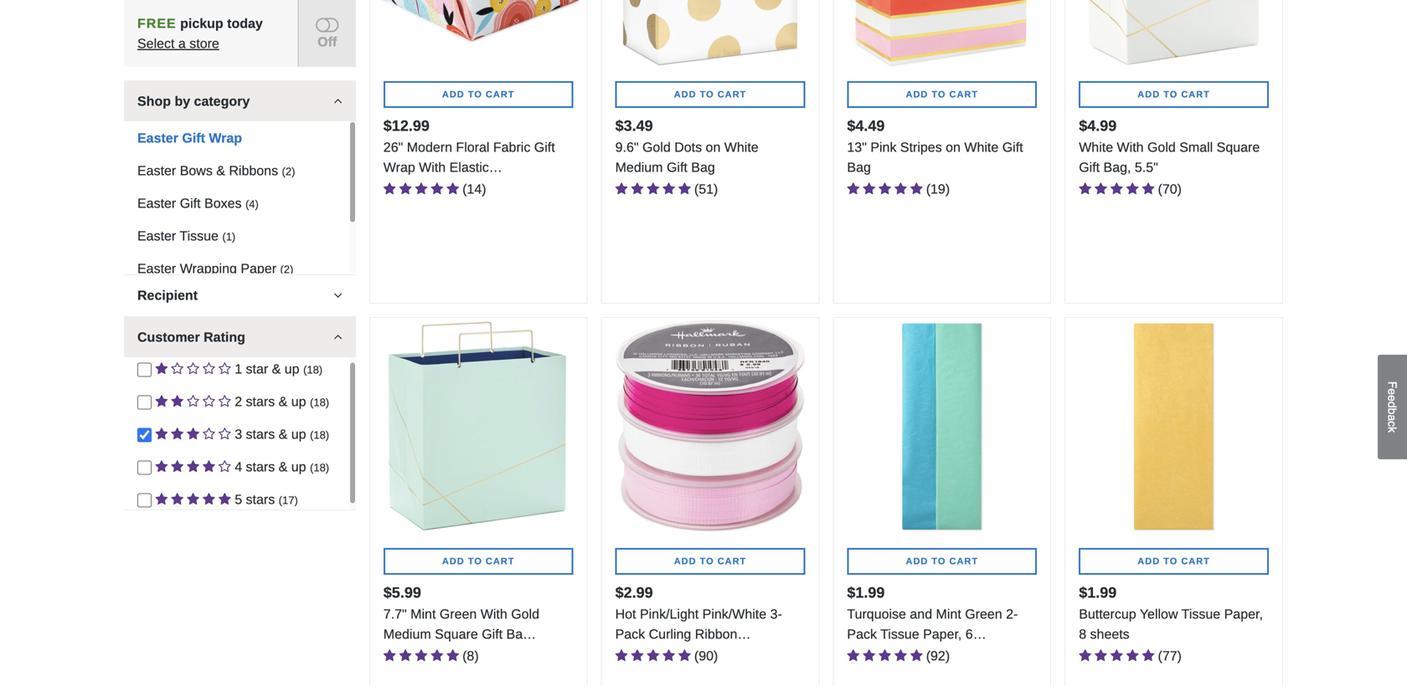 Task type: describe. For each thing, give the bounding box(es) containing it.
$1.99 for $1.99 buttercup yellow tissue paper, 8 sheets
[[1079, 585, 1117, 602]]

medium for $3.49
[[615, 160, 663, 175]]

yellow
[[1140, 607, 1178, 622]]

2 stars & up (18)
[[235, 395, 329, 410]]

curling
[[649, 627, 691, 642]]

(4)
[[245, 198, 259, 211]]

category
[[194, 94, 250, 109]]

turquoise and mint green 2- pack tissue paper, 6… link
[[847, 605, 1037, 645]]

13"
[[847, 140, 867, 155]]

up for 1 star  & up
[[285, 362, 300, 377]]

$2.99
[[615, 585, 653, 602]]

(17)
[[279, 495, 298, 507]]

d
[[1386, 402, 1399, 409]]

$4.49 13" pink stripes on white gift bag
[[847, 117, 1023, 175]]

wrap inside easter gift wrap link
[[209, 131, 242, 146]]

green inside $1.99 turquoise and mint green 2- pack tissue paper, 6…
[[965, 607, 1002, 622]]

& for 2
[[279, 395, 288, 410]]

bag,
[[1104, 160, 1131, 175]]

9.6" gold dots on white medium gift bag link
[[615, 137, 805, 178]]

(18) for 1 star  & up
[[303, 364, 323, 377]]

13" pink stripes on white gift bag link
[[847, 137, 1037, 178]]

buttercup yellow tissue paper, 8 sheets link
[[1079, 605, 1269, 645]]

easter for easter gift boxes (4)
[[137, 196, 176, 211]]

easter for easter tissue (1)
[[137, 229, 176, 244]]

$5.99
[[384, 585, 421, 602]]

floral
[[456, 140, 490, 155]]

easter bows & ribbons (2)
[[137, 163, 295, 178]]

easter gift wrap
[[137, 131, 242, 146]]

(70)
[[1158, 182, 1182, 197]]

$3.49
[[615, 117, 653, 134]]

add for 7.7" mint green with gold medium square gift ba…
[[442, 556, 465, 567]]

add to cart for 26" modern floral fabric gift wrap with elastic…
[[442, 89, 515, 100]]

$12.99 26" modern floral fabric gift wrap with elastic…
[[384, 117, 555, 175]]

angle down image for recipient
[[334, 289, 342, 302]]

square inside "$4.99 white with gold small square gift bag, 5.5""
[[1217, 140, 1260, 155]]

easter for easter wrapping paper (2)
[[137, 261, 176, 276]]

cart for 9.6" gold dots on white medium gift bag
[[718, 89, 747, 100]]

shop
[[137, 94, 171, 109]]

white with gold small square gift bag, 5.5" link
[[1079, 137, 1269, 178]]

gift inside "$4.99 white with gold small square gift bag, 5.5""
[[1079, 160, 1100, 175]]

wrap inside $12.99 26" modern floral fabric gift wrap with elastic…
[[384, 160, 415, 175]]

cart for buttercup yellow tissue paper, 8 sheets
[[1181, 556, 1210, 567]]

26"
[[384, 140, 403, 155]]

dots
[[675, 140, 702, 155]]

6…
[[966, 627, 987, 642]]

(1)
[[222, 231, 236, 243]]

add to cart for turquoise and mint green 2- pack tissue paper, 6…
[[906, 556, 979, 567]]

$1.99 buttercup yellow tissue paper, 8 sheets
[[1079, 585, 1263, 642]]

gift inside $3.49 9.6" gold dots on white medium gift bag
[[667, 160, 688, 175]]

$4.49 article
[[833, 0, 1051, 304]]

5.5"
[[1135, 160, 1158, 175]]

angle down image
[[334, 95, 342, 108]]

free
[[137, 16, 176, 31]]

easter gift wrap link
[[124, 128, 349, 148]]

(18) for 4 stars & up
[[310, 462, 329, 475]]

article containing customer rating
[[124, 317, 356, 516]]

1
[[235, 362, 242, 377]]

c
[[1386, 422, 1399, 427]]

cart for 7.7" mint green with gold medium square gift ba…
[[486, 556, 515, 567]]

paper
[[241, 261, 276, 276]]

stripes
[[900, 140, 942, 155]]

easter gift boxes (4)
[[137, 196, 259, 211]]

pink/white
[[703, 607, 767, 622]]

add for white with gold small square gift bag, 5.5"
[[1138, 89, 1160, 100]]

4
[[235, 460, 242, 475]]

ribbon…
[[695, 627, 751, 642]]

add for 26" modern floral fabric gift wrap with elastic…
[[442, 89, 465, 100]]

hot
[[615, 607, 636, 622]]

small
[[1180, 140, 1213, 155]]

add to cart button for white with gold small square gift bag, 5.5"
[[1079, 81, 1269, 108]]

(8)
[[462, 649, 479, 664]]

2-
[[1006, 607, 1018, 622]]

f
[[1386, 382, 1399, 389]]

26" modern floral fabric gift wrap with elastic… link
[[384, 137, 573, 178]]

$5.99 7.7" mint green with gold medium square gift ba…
[[384, 585, 539, 642]]

free pickup today select a store
[[137, 16, 263, 51]]

off
[[318, 34, 337, 49]]

up for 3 stars & up
[[291, 427, 306, 442]]

to for (8)
[[468, 556, 482, 567]]

add to cart button for 7.7" mint green with gold medium square gift ba…
[[384, 549, 573, 575]]

add to cart button for turquoise and mint green 2- pack tissue paper, 6…
[[847, 549, 1037, 575]]

boxes
[[204, 196, 242, 211]]

7.7" mint green with gold medium square gift ba… link
[[384, 605, 573, 645]]

with inside $12.99 26" modern floral fabric gift wrap with elastic…
[[419, 160, 446, 175]]

to for (14)
[[468, 89, 482, 100]]

ba…
[[506, 627, 536, 642]]

on for $4.49
[[946, 140, 961, 155]]

stars for 2
[[246, 395, 275, 410]]

customer rating filters element
[[124, 353, 349, 516]]

by
[[175, 94, 190, 109]]

2
[[235, 395, 242, 410]]

gold inside $3.49 9.6" gold dots on white medium gift bag
[[642, 140, 671, 155]]

add to cart for hot pink/light pink/white 3- pack curling ribbon…
[[674, 556, 747, 567]]

$12.99 article
[[369, 0, 588, 304]]

bag inside $4.49 13" pink stripes on white gift bag
[[847, 160, 871, 175]]

mint inside $1.99 turquoise and mint green 2- pack tissue paper, 6…
[[936, 607, 961, 622]]

$3.49 article
[[601, 0, 820, 304]]

& for 1
[[272, 362, 281, 377]]

white inside "$4.99 white with gold small square gift bag, 5.5""
[[1079, 140, 1113, 155]]

add for turquoise and mint green 2- pack tissue paper, 6…
[[906, 556, 928, 567]]

$2.99 article
[[601, 317, 820, 687]]

b
[[1386, 409, 1399, 415]]

modern
[[407, 140, 452, 155]]

2 e from the top
[[1386, 395, 1399, 402]]

select
[[137, 36, 175, 51]]

article containing shop by category
[[124, 80, 356, 350]]

tissue inside easter gift wrap menu menu
[[180, 229, 219, 244]]

easter tissue (1)
[[137, 229, 236, 244]]

to for (77)
[[1164, 556, 1178, 567]]

elastic…
[[450, 160, 502, 175]]

customer
[[137, 330, 200, 345]]



Task type: vqa. For each thing, say whether or not it's contained in the screenshot.


Task type: locate. For each thing, give the bounding box(es) containing it.
1 $1.99 article from the left
[[833, 317, 1051, 687]]

2 mint from the left
[[936, 607, 961, 622]]

add to cart inside $5.99 article
[[442, 556, 515, 567]]

mint right and
[[936, 607, 961, 622]]

to inside $4.49 article
[[932, 89, 946, 100]]

with down modern
[[419, 160, 446, 175]]

green up 6…
[[965, 607, 1002, 622]]

0 horizontal spatial paper,
[[923, 627, 962, 642]]

& for 3
[[279, 427, 288, 442]]

7.7"
[[384, 607, 407, 622]]

paper,
[[1224, 607, 1263, 622], [923, 627, 962, 642]]

with up bag,
[[1117, 140, 1144, 155]]

f e e d b a c k
[[1386, 382, 1399, 433]]

mint
[[411, 607, 436, 622], [936, 607, 961, 622]]

0 vertical spatial paper,
[[1224, 607, 1263, 622]]

recipient tab
[[124, 275, 356, 316]]

to for (90)
[[700, 556, 714, 567]]

tissue inside $1.99 buttercup yellow tissue paper, 8 sheets
[[1182, 607, 1221, 622]]

easter up recipient
[[137, 261, 176, 276]]

pack down turquoise
[[847, 627, 877, 642]]

2 horizontal spatial white
[[1079, 140, 1113, 155]]

0 horizontal spatial $1.99
[[847, 585, 885, 602]]

and
[[910, 607, 932, 622]]

2 $1.99 article from the left
[[1065, 317, 1283, 687]]

up for 4 stars & up
[[291, 460, 306, 475]]

1 white from the left
[[965, 140, 999, 155]]

add to cart inside $2.99 article
[[674, 556, 747, 567]]

add for 9.6" gold dots on white medium gift bag
[[674, 89, 697, 100]]

3 stars & up (18)
[[235, 427, 329, 442]]

(2)
[[282, 165, 295, 178], [280, 263, 293, 276]]

0 horizontal spatial bag
[[691, 160, 715, 175]]

e
[[1386, 389, 1399, 395], [1386, 395, 1399, 402]]

green up "(8)"
[[440, 607, 477, 622]]

cart inside $2.99 article
[[718, 556, 747, 567]]

cart inside $3.49 article
[[718, 89, 747, 100]]

0 vertical spatial tissue
[[180, 229, 219, 244]]

add to cart inside $3.49 article
[[674, 89, 747, 100]]

tissue down and
[[881, 627, 920, 642]]

a inside f e e d b a c k button
[[1386, 415, 1399, 422]]

(18) down the 3 stars & up (18)
[[310, 462, 329, 475]]

cart for turquoise and mint green 2- pack tissue paper, 6…
[[950, 556, 979, 567]]

medium inside $3.49 9.6" gold dots on white medium gift bag
[[615, 160, 663, 175]]

cart up pink/white
[[718, 556, 747, 567]]

$2.99 hot pink/light pink/white 3- pack curling ribbon…
[[615, 585, 782, 642]]

gift inside $12.99 26" modern floral fabric gift wrap with elastic…
[[534, 140, 555, 155]]

paper, inside $1.99 buttercup yellow tissue paper, 8 sheets
[[1224, 607, 1263, 622]]

gold inside "$4.99 white with gold small square gift bag, 5.5""
[[1148, 140, 1176, 155]]

add to cart button up $2.99 hot pink/light pink/white 3- pack curling ribbon…
[[615, 549, 805, 575]]

1 vertical spatial wrap
[[384, 160, 415, 175]]

add to cart for white with gold small square gift bag, 5.5"
[[1138, 89, 1210, 100]]

0 horizontal spatial with
[[419, 160, 446, 175]]

on inside $3.49 9.6" gold dots on white medium gift bag
[[706, 140, 721, 155]]

add to cart up $3.49 9.6" gold dots on white medium gift bag
[[674, 89, 747, 100]]

1 horizontal spatial on
[[946, 140, 961, 155]]

add up "$4.99 white with gold small square gift bag, 5.5""
[[1138, 89, 1160, 100]]

add to cart inside $4.49 article
[[906, 89, 979, 100]]

1 horizontal spatial mint
[[936, 607, 961, 622]]

4 stars from the top
[[246, 493, 275, 508]]

2 easter from the top
[[137, 163, 176, 178]]

1 easter from the top
[[137, 131, 178, 146]]

wrap up 'easter bows & ribbons (2)'
[[209, 131, 242, 146]]

e up b
[[1386, 395, 1399, 402]]

1 mint from the left
[[411, 607, 436, 622]]

2 horizontal spatial tissue
[[1182, 607, 1221, 622]]

medium for $5.99
[[384, 627, 431, 642]]

buttercup
[[1079, 607, 1137, 622]]

cart inside $5.99 article
[[486, 556, 515, 567]]

add to cart up $5.99 7.7" mint green with gold medium square gift ba…
[[442, 556, 515, 567]]

add to cart button up $3.49 9.6" gold dots on white medium gift bag
[[615, 81, 805, 108]]

1 horizontal spatial bag
[[847, 160, 871, 175]]

up up (17)
[[291, 460, 306, 475]]

tissue left the "(1)"
[[180, 229, 219, 244]]

add to cart button inside $2.99 article
[[615, 549, 805, 575]]

1 $1.99 from the left
[[847, 585, 885, 602]]

(2) inside 'easter bows & ribbons (2)'
[[282, 165, 295, 178]]

1 vertical spatial angle down image
[[334, 331, 342, 344]]

cart for hot pink/light pink/white 3- pack curling ribbon…
[[718, 556, 747, 567]]

bag up (51)
[[691, 160, 715, 175]]

gift inside easter gift wrap link
[[182, 131, 205, 146]]

add to cart button for 13" pink stripes on white gift bag
[[847, 81, 1037, 108]]

gold up ba… on the bottom left
[[511, 607, 539, 622]]

0 horizontal spatial square
[[435, 627, 478, 642]]

pack down the hot on the left of the page
[[615, 627, 645, 642]]

angle down image
[[334, 289, 342, 302], [334, 331, 342, 344]]

shop by category tab
[[124, 80, 356, 121]]

0 horizontal spatial pack
[[615, 627, 645, 642]]

(18) inside the 3 stars & up (18)
[[310, 429, 329, 442]]

fabric
[[493, 140, 531, 155]]

to up "$4.99 white with gold small square gift bag, 5.5""
[[1164, 89, 1178, 100]]

2 angle down image from the top
[[334, 331, 342, 344]]

cart up $1.99 turquoise and mint green 2- pack tissue paper, 6…
[[950, 556, 979, 567]]

pickup
[[180, 16, 223, 31]]

cart up 9.6" gold dots on white medium gift bag link at the top of page
[[718, 89, 747, 100]]

4 stars & up (18)
[[235, 460, 329, 475]]

0 vertical spatial square
[[1217, 140, 1260, 155]]

turquoise and mint green 2-pack tissue paper, 6 sheets, image
[[834, 318, 1051, 535], [834, 318, 1051, 535]]

add up stripes
[[906, 89, 928, 100]]

0 horizontal spatial on
[[706, 140, 721, 155]]

k
[[1386, 427, 1399, 433]]

add to cart button inside $5.99 article
[[384, 549, 573, 575]]

up
[[285, 362, 300, 377], [291, 395, 306, 410], [291, 427, 306, 442], [291, 460, 306, 475]]

bag
[[847, 160, 871, 175], [691, 160, 715, 175]]

5 easter from the top
[[137, 261, 176, 276]]

to
[[468, 89, 482, 100], [932, 89, 946, 100], [700, 89, 714, 100], [1164, 89, 1178, 100], [468, 556, 482, 567], [932, 556, 946, 567], [700, 556, 714, 567], [1164, 556, 1178, 567]]

sheets
[[1090, 627, 1130, 642]]

stars right the 3
[[246, 427, 275, 442]]

1 horizontal spatial pack
[[847, 627, 877, 642]]

(77)
[[1158, 649, 1182, 664]]

0 horizontal spatial white
[[724, 140, 759, 155]]

2 on from the left
[[706, 140, 721, 155]]

store
[[190, 36, 219, 51]]

add for buttercup yellow tissue paper, 8 sheets
[[1138, 556, 1160, 567]]

(18) up 4 stars & up (18)
[[310, 429, 329, 442]]

stars right the 2
[[246, 395, 275, 410]]

0 vertical spatial with
[[1117, 140, 1144, 155]]

with
[[1117, 140, 1144, 155], [419, 160, 446, 175], [481, 607, 507, 622]]

angle down image inside customer rating tab
[[334, 331, 342, 344]]

rating
[[204, 330, 245, 345]]

gift inside $4.49 13" pink stripes on white gift bag
[[1003, 140, 1023, 155]]

square inside $5.99 7.7" mint green with gold medium square gift ba…
[[435, 627, 478, 642]]

pack inside $2.99 hot pink/light pink/white 3- pack curling ribbon…
[[615, 627, 645, 642]]

1 green from the left
[[440, 607, 477, 622]]

0 horizontal spatial green
[[440, 607, 477, 622]]

bag inside $3.49 9.6" gold dots on white medium gift bag
[[691, 160, 715, 175]]

$4.49
[[847, 117, 885, 134]]

tissue
[[180, 229, 219, 244], [1182, 607, 1221, 622], [881, 627, 920, 642]]

tissue inside $1.99 turquoise and mint green 2- pack tissue paper, 6…
[[881, 627, 920, 642]]

1 stars from the top
[[246, 395, 275, 410]]

add to cart button
[[384, 81, 573, 108], [847, 81, 1037, 108], [615, 81, 805, 108], [1079, 81, 1269, 108], [384, 549, 573, 575], [847, 549, 1037, 575], [615, 549, 805, 575], [1079, 549, 1269, 575]]

3
[[235, 427, 242, 442]]

to up $3.49 9.6" gold dots on white medium gift bag
[[700, 89, 714, 100]]

(51)
[[694, 182, 718, 197]]

article
[[124, 80, 356, 350], [124, 317, 356, 516]]

paper, inside $1.99 turquoise and mint green 2- pack tissue paper, 6…
[[923, 627, 962, 642]]

stars for 5
[[246, 493, 275, 508]]

& down the 3 stars & up (18)
[[279, 460, 288, 475]]

with inside $5.99 7.7" mint green with gold medium square gift ba…
[[481, 607, 507, 622]]

2 white from the left
[[724, 140, 759, 155]]

(18) inside 2 stars & up (18)
[[310, 397, 329, 409]]

0 horizontal spatial a
[[178, 36, 186, 51]]

hot pink/light pink/white 3-pack curling ribbon, 108', image
[[602, 318, 819, 535]]

2 vertical spatial tissue
[[881, 627, 920, 642]]

bag down 13"
[[847, 160, 871, 175]]

0 vertical spatial (2)
[[282, 165, 295, 178]]

pink
[[871, 140, 897, 155]]

add to cart button inside $3.49 article
[[615, 81, 805, 108]]

1 vertical spatial paper,
[[923, 627, 962, 642]]

turquoise
[[847, 607, 906, 622]]

1 horizontal spatial a
[[1386, 415, 1399, 422]]

easter up the easter tissue (1)
[[137, 196, 176, 211]]

wrap
[[209, 131, 242, 146], [384, 160, 415, 175]]

add to cart up $12.99 26" modern floral fabric gift wrap with elastic…
[[442, 89, 515, 100]]

up down 2 stars & up (18)
[[291, 427, 306, 442]]

easter for easter gift wrap
[[137, 131, 178, 146]]

add up $12.99 26" modern floral fabric gift wrap with elastic…
[[442, 89, 465, 100]]

add up yellow
[[1138, 556, 1160, 567]]

&
[[216, 163, 225, 178], [272, 362, 281, 377], [279, 395, 288, 410], [279, 427, 288, 442], [279, 460, 288, 475]]

add for 13" pink stripes on white gift bag
[[906, 89, 928, 100]]

& right star
[[272, 362, 281, 377]]

f e e d b a c k button
[[1378, 355, 1407, 460]]

add to cart button inside $12.99 article
[[384, 81, 573, 108]]

easter left bows
[[137, 163, 176, 178]]

0 horizontal spatial tissue
[[180, 229, 219, 244]]

1 horizontal spatial white
[[965, 140, 999, 155]]

tab list
[[124, 80, 356, 516]]

0 vertical spatial wrap
[[209, 131, 242, 146]]

add to cart button for 26" modern floral fabric gift wrap with elastic…
[[384, 81, 573, 108]]

ribbons
[[229, 163, 278, 178]]

1 horizontal spatial square
[[1217, 140, 1260, 155]]

add to cart button up $12.99 26" modern floral fabric gift wrap with elastic…
[[384, 81, 573, 108]]

white inside $3.49 9.6" gold dots on white medium gift bag
[[724, 140, 759, 155]]

gift
[[182, 131, 205, 146], [534, 140, 555, 155], [1003, 140, 1023, 155], [667, 160, 688, 175], [1079, 160, 1100, 175], [180, 196, 201, 211], [482, 627, 503, 642]]

up up 2 stars & up (18)
[[285, 362, 300, 377]]

to up $2.99 hot pink/light pink/white 3- pack curling ribbon…
[[700, 556, 714, 567]]

(18) up 2 stars & up (18)
[[303, 364, 323, 377]]

& up the 3 stars & up (18)
[[279, 395, 288, 410]]

to up $4.49 13" pink stripes on white gift bag
[[932, 89, 946, 100]]

cart inside $4.99 article
[[1181, 89, 1210, 100]]

angle down image for customer rating
[[334, 331, 342, 344]]

5 stars (17)
[[235, 493, 298, 508]]

2 green from the left
[[965, 607, 1002, 622]]

mint inside $5.99 7.7" mint green with gold medium square gift ba…
[[411, 607, 436, 622]]

$1.99 article
[[833, 317, 1051, 687], [1065, 317, 1283, 687]]

(14)
[[462, 182, 486, 197]]

2 stars from the top
[[246, 427, 275, 442]]

9.6" gold dots on white medium gift bag, image
[[602, 0, 819, 68], [602, 0, 819, 68]]

1 star  & up (18)
[[235, 362, 323, 377]]

gold inside $5.99 7.7" mint green with gold medium square gift ba…
[[511, 607, 539, 622]]

1 horizontal spatial green
[[965, 607, 1002, 622]]

5
[[235, 493, 242, 508]]

customer rating tab
[[124, 317, 356, 358]]

add inside $4.49 article
[[906, 89, 928, 100]]

1 angle down image from the top
[[334, 289, 342, 302]]

8
[[1079, 627, 1087, 642]]

add to cart up $1.99 turquoise and mint green 2- pack tissue paper, 6…
[[906, 556, 979, 567]]

(19)
[[926, 182, 950, 197]]

mint right 7.7"
[[411, 607, 436, 622]]

2 article from the top
[[124, 317, 356, 516]]

cart for 13" pink stripes on white gift bag
[[950, 89, 979, 100]]

(18)
[[303, 364, 323, 377], [310, 397, 329, 409], [310, 429, 329, 442], [310, 462, 329, 475]]

up up the 3 stars & up (18)
[[291, 395, 306, 410]]

& for 4
[[279, 460, 288, 475]]

1 vertical spatial medium
[[384, 627, 431, 642]]

& inside easter gift wrap menu menu
[[216, 163, 225, 178]]

$1.99 inside $1.99 buttercup yellow tissue paper, 8 sheets
[[1079, 585, 1117, 602]]

cart up small
[[1181, 89, 1210, 100]]

add to cart button up $5.99 7.7" mint green with gold medium square gift ba…
[[384, 549, 573, 575]]

7.7" mint green with gold medium square gift bag, image
[[370, 318, 587, 535], [370, 318, 587, 535]]

add to cart for buttercup yellow tissue paper, 8 sheets
[[1138, 556, 1210, 567]]

13" pink stripes on white gift bag, image
[[834, 0, 1051, 68], [834, 0, 1051, 68]]

cart for 26" modern floral fabric gift wrap with elastic…
[[486, 89, 515, 100]]

gold up 5.5"
[[1148, 140, 1176, 155]]

today
[[227, 16, 263, 31]]

add to cart button for buttercup yellow tissue paper, 8 sheets
[[1079, 549, 1269, 575]]

$1.99 turquoise and mint green 2- pack tissue paper, 6…
[[847, 585, 1018, 642]]

wrapping
[[180, 261, 237, 276]]

add to cart button for hot pink/light pink/white 3- pack curling ribbon…
[[615, 549, 805, 575]]

wrap down 26"
[[384, 160, 415, 175]]

1 vertical spatial a
[[1386, 415, 1399, 422]]

$1.99
[[847, 585, 885, 602], [1079, 585, 1117, 602]]

to inside $5.99 article
[[468, 556, 482, 567]]

add to cart button for 9.6" gold dots on white medium gift bag
[[615, 81, 805, 108]]

1 horizontal spatial medium
[[615, 160, 663, 175]]

1 horizontal spatial tissue
[[881, 627, 920, 642]]

& up 4 stars & up (18)
[[279, 427, 288, 442]]

add inside $12.99 article
[[442, 89, 465, 100]]

cart up $1.99 buttercup yellow tissue paper, 8 sheets
[[1181, 556, 1210, 567]]

stars for 4
[[246, 460, 275, 475]]

hot pink/light pink/white 3- pack curling ribbon… link
[[615, 605, 805, 645]]

to up $5.99 7.7" mint green with gold medium square gift ba…
[[468, 556, 482, 567]]

None checkbox
[[137, 363, 152, 378], [137, 396, 152, 410], [137, 429, 152, 443], [137, 461, 152, 476], [137, 494, 152, 508], [137, 363, 152, 378], [137, 396, 152, 410], [137, 429, 152, 443], [137, 461, 152, 476], [137, 494, 152, 508]]

& right bows
[[216, 163, 225, 178]]

on for $3.49
[[706, 140, 721, 155]]

add to cart up $2.99 hot pink/light pink/white 3- pack curling ribbon…
[[674, 556, 747, 567]]

gold
[[642, 140, 671, 155], [1148, 140, 1176, 155], [511, 607, 539, 622]]

add to cart button up "$4.99 white with gold small square gift bag, 5.5""
[[1079, 81, 1269, 108]]

shop by category
[[137, 94, 250, 109]]

medium inside $5.99 7.7" mint green with gold medium square gift ba…
[[384, 627, 431, 642]]

to up $1.99 turquoise and mint green 2- pack tissue paper, 6…
[[932, 556, 946, 567]]

bows
[[180, 163, 213, 178]]

square up "(8)"
[[435, 627, 478, 642]]

1 horizontal spatial $1.99 article
[[1065, 317, 1283, 687]]

0 horizontal spatial wrap
[[209, 131, 242, 146]]

add to cart button up $4.49 13" pink stripes on white gift bag
[[847, 81, 1037, 108]]

to for (92)
[[932, 556, 946, 567]]

icon image
[[316, 15, 339, 35]]

white
[[965, 140, 999, 155], [724, 140, 759, 155], [1079, 140, 1113, 155]]

add to cart up $4.49 13" pink stripes on white gift bag
[[906, 89, 979, 100]]

$1.99 up turquoise
[[847, 585, 885, 602]]

add to cart button inside $4.99 article
[[1079, 81, 1269, 108]]

1 e from the top
[[1386, 389, 1399, 395]]

white for $3.49
[[724, 140, 759, 155]]

0 horizontal spatial mint
[[411, 607, 436, 622]]

pack inside $1.99 turquoise and mint green 2- pack tissue paper, 6…
[[847, 627, 877, 642]]

to inside $12.99 article
[[468, 89, 482, 100]]

cart up $4.49 13" pink stripes on white gift bag
[[950, 89, 979, 100]]

add inside $5.99 article
[[442, 556, 465, 567]]

1 vertical spatial (2)
[[280, 263, 293, 276]]

1 bag from the left
[[847, 160, 871, 175]]

2 bag from the left
[[691, 160, 715, 175]]

add up $5.99 7.7" mint green with gold medium square gift ba…
[[442, 556, 465, 567]]

$1.99 up buttercup
[[1079, 585, 1117, 602]]

gold right 9.6"
[[642, 140, 671, 155]]

cart for white with gold small square gift bag, 5.5"
[[1181, 89, 1210, 100]]

recipient
[[137, 288, 198, 303]]

square right small
[[1217, 140, 1260, 155]]

buttercup yellow tissue paper, 8 sheets, image
[[1066, 318, 1283, 535], [1066, 318, 1283, 535]]

$3.49 9.6" gold dots on white medium gift bag
[[615, 117, 759, 175]]

medium down 9.6"
[[615, 160, 663, 175]]

easter gift wrap menu menu
[[124, 121, 349, 350]]

on inside $4.49 13" pink stripes on white gift bag
[[946, 140, 961, 155]]

(18) inside 4 stars & up (18)
[[310, 462, 329, 475]]

add to cart
[[442, 89, 515, 100], [906, 89, 979, 100], [674, 89, 747, 100], [1138, 89, 1210, 100], [442, 556, 515, 567], [906, 556, 979, 567], [674, 556, 747, 567], [1138, 556, 1210, 567]]

(18) for 2 stars & up
[[310, 397, 329, 409]]

(90)
[[694, 649, 718, 664]]

1 vertical spatial square
[[435, 627, 478, 642]]

medium
[[615, 160, 663, 175], [384, 627, 431, 642]]

$1.99 for $1.99 turquoise and mint green 2- pack tissue paper, 6…
[[847, 585, 885, 602]]

$1.99 inside $1.99 turquoise and mint green 2- pack tissue paper, 6…
[[847, 585, 885, 602]]

to inside $4.99 article
[[1164, 89, 1178, 100]]

2 horizontal spatial with
[[1117, 140, 1144, 155]]

0 vertical spatial angle down image
[[334, 289, 342, 302]]

2 horizontal spatial gold
[[1148, 140, 1176, 155]]

stars right 5
[[246, 493, 275, 508]]

to up $1.99 buttercup yellow tissue paper, 8 sheets
[[1164, 556, 1178, 567]]

white inside $4.49 13" pink stripes on white gift bag
[[965, 140, 999, 155]]

medium down 7.7"
[[384, 627, 431, 642]]

to for (19)
[[932, 89, 946, 100]]

1 on from the left
[[946, 140, 961, 155]]

3 white from the left
[[1079, 140, 1113, 155]]

on right dots
[[706, 140, 721, 155]]

cart up $5.99 7.7" mint green with gold medium square gift ba…
[[486, 556, 515, 567]]

0 horizontal spatial medium
[[384, 627, 431, 642]]

$4.99 article
[[1065, 0, 1283, 304]]

add to cart button up $1.99 buttercup yellow tissue paper, 8 sheets
[[1079, 549, 1269, 575]]

add to cart up $1.99 buttercup yellow tissue paper, 8 sheets
[[1138, 556, 1210, 567]]

easter
[[137, 131, 178, 146], [137, 163, 176, 178], [137, 196, 176, 211], [137, 229, 176, 244], [137, 261, 176, 276]]

white for $4.49
[[965, 140, 999, 155]]

to inside $3.49 article
[[700, 89, 714, 100]]

to for (70)
[[1164, 89, 1178, 100]]

on
[[946, 140, 961, 155], [706, 140, 721, 155]]

& for easter
[[216, 163, 225, 178]]

easter down easter gift boxes (4)
[[137, 229, 176, 244]]

$5.99 article
[[369, 317, 588, 687]]

green inside $5.99 7.7" mint green with gold medium square gift ba…
[[440, 607, 477, 622]]

add up $3.49 9.6" gold dots on white medium gift bag
[[674, 89, 697, 100]]

to up $12.99 26" modern floral fabric gift wrap with elastic…
[[468, 89, 482, 100]]

1 vertical spatial with
[[419, 160, 446, 175]]

3 stars from the top
[[246, 460, 275, 475]]

add to cart up "$4.99 white with gold small square gift bag, 5.5""
[[1138, 89, 1210, 100]]

a left store
[[178, 36, 186, 51]]

add to cart inside $4.99 article
[[1138, 89, 1210, 100]]

pink/light
[[640, 607, 699, 622]]

white with gold small square gift bag, 5.5", white image
[[1066, 0, 1283, 68], [1066, 0, 1283, 68]]

up for 2 stars & up
[[291, 395, 306, 410]]

2 pack from the left
[[615, 627, 645, 642]]

with up ba… on the bottom left
[[481, 607, 507, 622]]

e up d
[[1386, 389, 1399, 395]]

gift inside $5.99 7.7" mint green with gold medium square gift ba…
[[482, 627, 503, 642]]

add to cart button up $1.99 turquoise and mint green 2- pack tissue paper, 6…
[[847, 549, 1037, 575]]

stars right 4
[[246, 460, 275, 475]]

0 vertical spatial a
[[178, 36, 186, 51]]

cart up fabric
[[486, 89, 515, 100]]

3 easter from the top
[[137, 196, 176, 211]]

with inside "$4.99 white with gold small square gift bag, 5.5""
[[1117, 140, 1144, 155]]

cart inside $4.49 article
[[950, 89, 979, 100]]

tissue right yellow
[[1182, 607, 1221, 622]]

select a store link
[[137, 36, 219, 51]]

26" modern floral fabric gift wrap with elastic band, image
[[370, 0, 587, 68], [370, 0, 587, 68]]

2 $1.99 from the left
[[1079, 585, 1117, 602]]

add inside $2.99 article
[[674, 556, 697, 567]]

to inside $2.99 article
[[700, 556, 714, 567]]

add up $2.99 hot pink/light pink/white 3- pack curling ribbon…
[[674, 556, 697, 567]]

0 vertical spatial medium
[[615, 160, 663, 175]]

tab list containing shop by category
[[124, 80, 356, 516]]

1 horizontal spatial gold
[[642, 140, 671, 155]]

easter for easter bows & ribbons (2)
[[137, 163, 176, 178]]

add inside $3.49 article
[[674, 89, 697, 100]]

add to cart button inside $4.49 article
[[847, 81, 1037, 108]]

add inside $4.99 article
[[1138, 89, 1160, 100]]

(18) for 3 stars & up
[[310, 429, 329, 442]]

white right dots
[[724, 140, 759, 155]]

square
[[1217, 140, 1260, 155], [435, 627, 478, 642]]

easter wrapping paper (2)
[[137, 261, 293, 276]]

add to cart for 13" pink stripes on white gift bag
[[906, 89, 979, 100]]

0 horizontal spatial gold
[[511, 607, 539, 622]]

(18) inside 1 star  & up (18)
[[303, 364, 323, 377]]

star
[[246, 362, 268, 377]]

4 easter from the top
[[137, 229, 176, 244]]

1 horizontal spatial wrap
[[384, 160, 415, 175]]

a up "k"
[[1386, 415, 1399, 422]]

(2) right paper
[[280, 263, 293, 276]]

add for hot pink/light pink/white 3- pack curling ribbon…
[[674, 556, 697, 567]]

green
[[440, 607, 477, 622], [965, 607, 1002, 622]]

white down the $4.99
[[1079, 140, 1113, 155]]

a inside the free pickup today select a store
[[178, 36, 186, 51]]

add
[[442, 89, 465, 100], [906, 89, 928, 100], [674, 89, 697, 100], [1138, 89, 1160, 100], [442, 556, 465, 567], [906, 556, 928, 567], [674, 556, 697, 567], [1138, 556, 1160, 567]]

cart inside $12.99 article
[[486, 89, 515, 100]]

$4.99
[[1079, 117, 1117, 134]]

easter down "shop"
[[137, 131, 178, 146]]

(18) up the 3 stars & up (18)
[[310, 397, 329, 409]]

angle down image inside recipient tab
[[334, 289, 342, 302]]

$12.99
[[384, 117, 430, 134]]

(92)
[[926, 649, 950, 664]]

to for (51)
[[700, 89, 714, 100]]

a
[[178, 36, 186, 51], [1386, 415, 1399, 422]]

add to cart inside $12.99 article
[[442, 89, 515, 100]]

1 horizontal spatial with
[[481, 607, 507, 622]]

white right stripes
[[965, 140, 999, 155]]

customer rating
[[137, 330, 245, 345]]

2 vertical spatial with
[[481, 607, 507, 622]]

9.6"
[[615, 140, 639, 155]]

0 horizontal spatial $1.99 article
[[833, 317, 1051, 687]]

(2) right ribbons
[[282, 165, 295, 178]]

add to cart for 7.7" mint green with gold medium square gift ba…
[[442, 556, 515, 567]]

1 horizontal spatial paper,
[[1224, 607, 1263, 622]]

add up and
[[906, 556, 928, 567]]

1 vertical spatial tissue
[[1182, 607, 1221, 622]]

$4.99 white with gold small square gift bag, 5.5"
[[1079, 117, 1260, 175]]

add to cart for 9.6" gold dots on white medium gift bag
[[674, 89, 747, 100]]

1 horizontal spatial $1.99
[[1079, 585, 1117, 602]]

1 pack from the left
[[847, 627, 877, 642]]

1 article from the top
[[124, 80, 356, 350]]

stars for 3
[[246, 427, 275, 442]]

on right stripes
[[946, 140, 961, 155]]

(2) inside the easter wrapping paper (2)
[[280, 263, 293, 276]]



